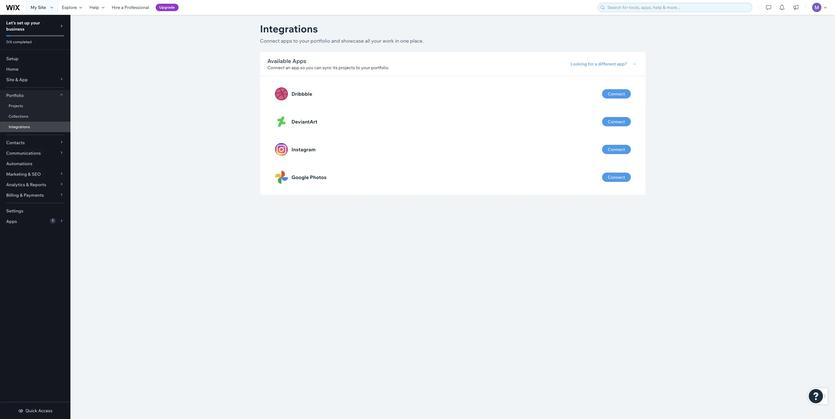 Task type: describe. For each thing, give the bounding box(es) containing it.
settings link
[[0, 206, 70, 216]]

connect inside integrations connect apps to your portfolio and showcase all your work in one place.
[[260, 38, 280, 44]]

photos
[[310, 174, 327, 180]]

available apps connect an app so you can sync its projects to your portfolio.
[[267, 57, 389, 70]]

business
[[6, 26, 24, 32]]

connect for dribbble
[[608, 91, 625, 97]]

one
[[400, 38, 409, 44]]

seo
[[32, 172, 41, 177]]

home link
[[0, 64, 70, 74]]

in
[[395, 38, 399, 44]]

to inside integrations connect apps to your portfolio and showcase all your work in one place.
[[293, 38, 298, 44]]

Search for tools, apps, help & more... field
[[606, 3, 750, 12]]

connect for instagram
[[608, 147, 625, 152]]

& for analytics
[[26, 182, 29, 188]]

integrations link
[[0, 122, 70, 132]]

setup
[[6, 56, 18, 62]]

explore
[[62, 5, 77, 10]]

billing
[[6, 193, 19, 198]]

site inside popup button
[[6, 77, 14, 83]]

available
[[267, 57, 291, 65]]

hire a professional
[[112, 5, 149, 10]]

reports
[[30, 182, 46, 188]]

help button
[[86, 0, 108, 15]]

let's
[[6, 20, 16, 26]]

its
[[333, 65, 338, 70]]

connect button for google photos
[[602, 173, 631, 182]]

an
[[286, 65, 291, 70]]

hire
[[112, 5, 120, 10]]

& for site
[[15, 77, 18, 83]]

quick access button
[[18, 408, 52, 414]]

0/6
[[6, 40, 12, 44]]

work
[[383, 38, 394, 44]]

marketing
[[6, 172, 27, 177]]

help
[[90, 5, 99, 10]]

projects link
[[0, 101, 70, 111]]

quick
[[25, 408, 37, 414]]

your right all
[[371, 38, 382, 44]]

up
[[24, 20, 30, 26]]

payments
[[24, 193, 44, 198]]

sync
[[323, 65, 332, 70]]

to inside available apps connect an app so you can sync its projects to your portfolio.
[[356, 65, 360, 70]]

analytics & reports
[[6, 182, 46, 188]]

dribbble
[[292, 91, 312, 97]]

portfolio
[[6, 93, 24, 98]]

communications button
[[0, 148, 70, 159]]

a inside hire a professional link
[[121, 5, 123, 10]]

your left the portfolio
[[299, 38, 310, 44]]

automations link
[[0, 159, 70, 169]]

& for billing
[[20, 193, 23, 198]]

you
[[306, 65, 313, 70]]

integrations for integrations connect apps to your portfolio and showcase all your work in one place.
[[260, 23, 318, 35]]

quick access
[[25, 408, 52, 414]]

and
[[331, 38, 340, 44]]

set
[[17, 20, 23, 26]]

place.
[[410, 38, 424, 44]]

your inside available apps connect an app so you can sync its projects to your portfolio.
[[361, 65, 370, 70]]

so
[[300, 65, 305, 70]]

connect for deviantart
[[608, 119, 625, 125]]

billing & payments button
[[0, 190, 70, 201]]

google
[[292, 174, 309, 180]]

connect for google photos
[[608, 175, 625, 180]]

different
[[598, 61, 616, 67]]

sidebar element
[[0, 15, 70, 419]]

marketing & seo button
[[0, 169, 70, 180]]

projects
[[9, 104, 23, 108]]

integrations for integrations
[[9, 125, 30, 129]]

1
[[52, 219, 54, 223]]

& for marketing
[[28, 172, 31, 177]]

contacts
[[6, 140, 25, 146]]

professional
[[124, 5, 149, 10]]



Task type: vqa. For each thing, say whether or not it's contained in the screenshot.
topmost Gary Orlando icon
no



Task type: locate. For each thing, give the bounding box(es) containing it.
upgrade
[[159, 5, 175, 10]]

& left 'app'
[[15, 77, 18, 83]]

your right up
[[31, 20, 40, 26]]

0 horizontal spatial to
[[293, 38, 298, 44]]

connect button for deviantart
[[602, 117, 631, 126]]

portfolio.
[[371, 65, 389, 70]]

apps
[[293, 57, 306, 65], [6, 219, 17, 224]]

upgrade button
[[156, 4, 179, 11]]

for
[[588, 61, 594, 67]]

app
[[19, 77, 28, 83]]

let's set up your business
[[6, 20, 40, 32]]

communications
[[6, 151, 41, 156]]

home
[[6, 66, 18, 72]]

1 vertical spatial a
[[595, 61, 597, 67]]

looking
[[571, 61, 587, 67]]

a right for
[[595, 61, 597, 67]]

deviantart
[[292, 119, 318, 125]]

my
[[31, 5, 37, 10]]

site
[[38, 5, 46, 10], [6, 77, 14, 83]]

connect button for dribbble
[[602, 89, 631, 99]]

portfolio button
[[0, 90, 70, 101]]

connect
[[260, 38, 280, 44], [267, 65, 285, 70], [608, 91, 625, 97], [608, 119, 625, 125], [608, 147, 625, 152], [608, 175, 625, 180]]

your
[[31, 20, 40, 26], [299, 38, 310, 44], [371, 38, 382, 44], [361, 65, 370, 70]]

0 vertical spatial to
[[293, 38, 298, 44]]

1 connect button from the top
[[602, 89, 631, 99]]

&
[[15, 77, 18, 83], [28, 172, 31, 177], [26, 182, 29, 188], [20, 193, 23, 198]]

my site
[[31, 5, 46, 10]]

instagram
[[292, 146, 316, 153]]

1 vertical spatial apps
[[6, 219, 17, 224]]

integrations connect apps to your portfolio and showcase all your work in one place.
[[260, 23, 424, 44]]

portfolio
[[311, 38, 330, 44]]

1 vertical spatial site
[[6, 77, 14, 83]]

apps
[[281, 38, 292, 44]]

1 vertical spatial integrations
[[9, 125, 30, 129]]

a
[[121, 5, 123, 10], [595, 61, 597, 67]]

& inside analytics & reports "popup button"
[[26, 182, 29, 188]]

& left seo
[[28, 172, 31, 177]]

site & app button
[[0, 74, 70, 85]]

to right projects
[[356, 65, 360, 70]]

setup link
[[0, 53, 70, 64]]

marketing & seo
[[6, 172, 41, 177]]

google photos
[[292, 174, 327, 180]]

projects
[[339, 65, 355, 70]]

looking for a different app? button
[[571, 61, 627, 67]]

0 horizontal spatial apps
[[6, 219, 17, 224]]

your left portfolio.
[[361, 65, 370, 70]]

apps inside sidebar "element"
[[6, 219, 17, 224]]

& left reports
[[26, 182, 29, 188]]

1 vertical spatial to
[[356, 65, 360, 70]]

contacts button
[[0, 138, 70, 148]]

app
[[292, 65, 299, 70]]

apps up so
[[293, 57, 306, 65]]

0 vertical spatial integrations
[[260, 23, 318, 35]]

collections
[[9, 114, 28, 119]]

to right apps
[[293, 38, 298, 44]]

1 horizontal spatial integrations
[[260, 23, 318, 35]]

0 vertical spatial site
[[38, 5, 46, 10]]

1 horizontal spatial to
[[356, 65, 360, 70]]

integrations inside sidebar "element"
[[9, 125, 30, 129]]

all
[[365, 38, 370, 44]]

& inside site & app popup button
[[15, 77, 18, 83]]

3 connect button from the top
[[602, 145, 631, 154]]

integrations
[[260, 23, 318, 35], [9, 125, 30, 129]]

settings
[[6, 208, 23, 214]]

looking for a different app?
[[571, 61, 627, 67]]

site right my
[[38, 5, 46, 10]]

billing & payments
[[6, 193, 44, 198]]

2 connect button from the top
[[602, 117, 631, 126]]

site down home
[[6, 77, 14, 83]]

a right hire
[[121, 5, 123, 10]]

apps inside available apps connect an app so you can sync its projects to your portfolio.
[[293, 57, 306, 65]]

automations
[[6, 161, 32, 167]]

app?
[[617, 61, 627, 67]]

connect button for instagram
[[602, 145, 631, 154]]

integrations inside integrations connect apps to your portfolio and showcase all your work in one place.
[[260, 23, 318, 35]]

0/6 completed
[[6, 40, 32, 44]]

4 connect button from the top
[[602, 173, 631, 182]]

integrations down collections
[[9, 125, 30, 129]]

0 vertical spatial apps
[[293, 57, 306, 65]]

completed
[[13, 40, 32, 44]]

& inside marketing & seo popup button
[[28, 172, 31, 177]]

can
[[314, 65, 322, 70]]

1 horizontal spatial a
[[595, 61, 597, 67]]

1 horizontal spatial apps
[[293, 57, 306, 65]]

0 vertical spatial a
[[121, 5, 123, 10]]

connect button
[[602, 89, 631, 99], [602, 117, 631, 126], [602, 145, 631, 154], [602, 173, 631, 182]]

0 horizontal spatial integrations
[[9, 125, 30, 129]]

hire a professional link
[[108, 0, 153, 15]]

your inside let's set up your business
[[31, 20, 40, 26]]

& right billing
[[20, 193, 23, 198]]

1 horizontal spatial site
[[38, 5, 46, 10]]

showcase
[[341, 38, 364, 44]]

integrations up apps
[[260, 23, 318, 35]]

analytics
[[6, 182, 25, 188]]

connect inside available apps connect an app so you can sync its projects to your portfolio.
[[267, 65, 285, 70]]

collections link
[[0, 111, 70, 122]]

0 horizontal spatial site
[[6, 77, 14, 83]]

0 horizontal spatial a
[[121, 5, 123, 10]]

to
[[293, 38, 298, 44], [356, 65, 360, 70]]

site & app
[[6, 77, 28, 83]]

access
[[38, 408, 52, 414]]

analytics & reports button
[[0, 180, 70, 190]]

& inside billing & payments popup button
[[20, 193, 23, 198]]

apps down settings
[[6, 219, 17, 224]]



